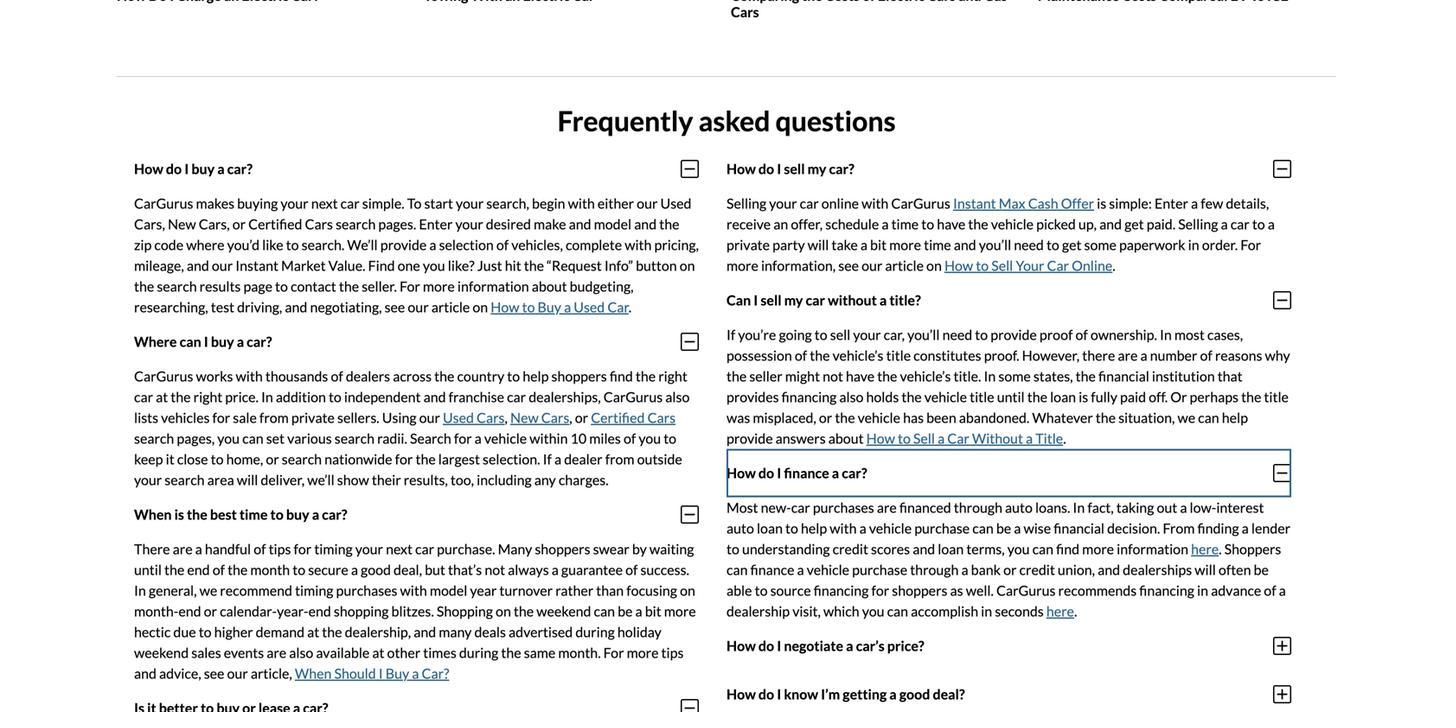 Task type: describe. For each thing, give the bounding box(es) containing it.
end up due
[[178, 603, 201, 620]]

across
[[393, 368, 432, 385]]

1 horizontal spatial provide
[[727, 430, 773, 447]]

how do i negotiate a car's price?
[[727, 638, 924, 655]]

of up 'might'
[[795, 347, 807, 364]]

1 vertical spatial vehicle's
[[900, 368, 951, 385]]

instant inside cargurus makes buying your next car simple. to start your search, begin with either our used cars, new cars, or certified cars search pages. enter your desired make and model and the zip code where you'd like to search. we'll provide a selection of vehicles, complete with pricing, mileage, and our instant market value. find one you like? just hit the "request info" button on the search results page to contact the seller. for more information about budgeting, researching, test driving, and negotiating, see our article on
[[235, 257, 278, 274]]

your right start
[[456, 195, 484, 212]]

or up 10
[[575, 409, 588, 426]]

0 horizontal spatial tips
[[269, 541, 291, 558]]

advance
[[1211, 582, 1261, 599]]

demand
[[256, 624, 304, 641]]

will inside . shoppers can finance a vehicle purchase through a bank or credit union, and dealerships will often be able to source financing for shoppers as well. cargurus recommends financing in advance of a dealership visit, which you can accomplish in seconds
[[1195, 562, 1216, 578]]

purchases inside there are a handful of tips for timing your next car purchase. many shoppers swear by waiting until the end of the month to secure a good deal, but that's not always a guarantee of success. in general, we recommend timing purchases with model year turnover rather than focusing on month-end or calendar-year-end shopping blitzes. shopping on the weekend can be a bit more hectic due to higher demand at the dealership, and many deals advertised during holiday weekend sales events are also available at other times during the same month. for more tips and advice, see our article,
[[336, 582, 397, 599]]

good inside dropdown button
[[899, 686, 930, 703]]

our inside cargurus works with thousands of dealers across the country to help shoppers find the right car at the right price. in addition to independent and franchise car dealerships, cargurus also lists vehicles for sale from private sellers. using our
[[419, 409, 440, 426]]

some inside 'if you're going to sell your car, you'll need to provide proof of ownership. in most cases, possession of the vehicle's title constitutes proof. however, there are a number of reasons why the seller might not have the vehicle's title. in some states, the financial institution that provides financing also holds the vehicle title until the loan is fully paid off. or perhaps the title was misplaced, or the vehicle has been abandoned. whatever the situation, we can help provide answers about'
[[998, 368, 1031, 385]]

financing up which
[[814, 582, 869, 599]]

. inside . shoppers can finance a vehicle purchase through a bank or credit union, and dealerships will often be able to source financing for shoppers as well. cargurus recommends financing in advance of a dealership visit, which you can accomplish in seconds
[[1219, 541, 1222, 558]]

through inside the most new-car purchases are financed through auto loans. in fact, taking out a low-interest auto loan to help with a vehicle purchase can be a wise financial decision. from finding a lender to understanding credit scores and loan terms, you can find more information
[[954, 499, 1002, 516]]

1 vertical spatial in
[[1197, 582, 1208, 599]]

0 vertical spatial my
[[808, 161, 826, 177]]

states,
[[1033, 368, 1073, 385]]

how for how do i know i'm getting a good deal?
[[727, 686, 756, 703]]

most
[[727, 499, 758, 516]]

0 horizontal spatial selling
[[727, 195, 767, 212]]

title
[[1035, 430, 1063, 447]]

that's
[[448, 562, 482, 578]]

using
[[382, 409, 417, 426]]

next inside there are a handful of tips for timing your next car purchase. many shoppers swear by waiting until the end of the month to secure a good deal, but that's not always a guarantee of success. in general, we recommend timing purchases with model year turnover rather than focusing on month-end or calendar-year-end shopping blitzes. shopping on the weekend can be a bit more hectic due to higher demand at the dealership, and many deals advertised during holiday weekend sales events are also available at other times during the same month. for more tips and advice, see our article,
[[386, 541, 413, 558]]

lender
[[1251, 520, 1291, 537]]

help inside 'if you're going to sell your car, you'll need to provide proof of ownership. in most cases, possession of the vehicle's title constitutes proof. however, there are a number of reasons why the seller might not have the vehicle's title. in some states, the financial institution that provides financing also holds the vehicle title until the loan is fully paid off. or perhaps the title was misplaced, or the vehicle has been abandoned. whatever the situation, we can help provide answers about'
[[1222, 409, 1248, 426]]

cargurus down where
[[134, 368, 193, 385]]

when is the best time to buy a car? button
[[134, 491, 699, 539]]

year
[[470, 582, 497, 599]]

0 vertical spatial get
[[1125, 216, 1144, 233]]

how for how do i sell my car?
[[727, 161, 756, 177]]

frequently
[[557, 104, 693, 137]]

we'll
[[307, 472, 334, 489]]

the right hit
[[524, 257, 544, 274]]

thousands
[[265, 368, 328, 385]]

your inside there are a handful of tips for timing your next car purchase. many shoppers swear by waiting until the end of the month to secure a good deal, but that's not always a guarantee of success. in general, we recommend timing purchases with model year turnover rather than focusing on month-end or calendar-year-end shopping blitzes. shopping on the weekend can be a bit more hectic due to higher demand at the dealership, and many deals advertised during holiday weekend sales events are also available at other times during the same month. for more tips and advice, see our article,
[[355, 541, 383, 558]]

the down the value.
[[339, 278, 359, 295]]

with right begin
[[568, 195, 595, 212]]

0 horizontal spatial weekend
[[134, 645, 189, 662]]

buying
[[237, 195, 278, 212]]

we inside 'if you're going to sell your car, you'll need to provide proof of ownership. in most cases, possession of the vehicle's title constitutes proof. however, there are a number of reasons why the seller might not have the vehicle's title. in some states, the financial institution that provides financing also holds the vehicle title until the loan is fully paid off. or perhaps the title was misplaced, or the vehicle has been abandoned. whatever the situation, we can help provide answers about'
[[1178, 409, 1195, 426]]

know
[[784, 686, 818, 703]]

here .
[[1046, 603, 1077, 620]]

the down handful
[[228, 562, 248, 578]]

electric
[[878, 0, 925, 4]]

for inside . shoppers can finance a vehicle purchase through a bank or credit union, and dealerships will often be able to source financing for shoppers as well. cargurus recommends financing in advance of a dealership visit, which you can accomplish in seconds
[[871, 582, 889, 599]]

1 vertical spatial used
[[574, 299, 605, 316]]

off.
[[1149, 389, 1168, 406]]

schedule
[[825, 216, 879, 233]]

0 horizontal spatial buy
[[386, 665, 409, 682]]

of up month
[[254, 541, 266, 558]]

advice,
[[159, 665, 201, 682]]

seller.
[[362, 278, 397, 295]]

many
[[439, 624, 472, 641]]

2 vertical spatial in
[[981, 603, 992, 620]]

you inside . shoppers can finance a vehicle purchase through a bank or credit union, and dealerships will often be able to source financing for shoppers as well. cargurus recommends financing in advance of a dealership visit, which you can accomplish in seconds
[[862, 603, 884, 620]]

0 horizontal spatial during
[[459, 645, 498, 662]]

to
[[407, 195, 422, 212]]

is inside 'if you're going to sell your car, you'll need to provide proof of ownership. in most cases, possession of the vehicle's title constitutes proof. however, there are a number of reasons why the seller might not have the vehicle's title. in some states, the financial institution that provides financing also holds the vehicle title until the loan is fully paid off. or perhaps the title was misplaced, or the vehicle has been abandoned. whatever the situation, we can help provide answers about'
[[1079, 389, 1088, 406]]

shoppers inside . shoppers can finance a vehicle purchase through a bank or credit union, and dealerships will often be able to source financing for shoppers as well. cargurus recommends financing in advance of a dealership visit, which you can accomplish in seconds
[[892, 582, 948, 599]]

car? for where can i buy a car?
[[247, 333, 272, 350]]

the up available
[[322, 624, 342, 641]]

2 horizontal spatial title
[[1264, 389, 1289, 406]]

loans.
[[1035, 499, 1070, 516]]

1 vertical spatial auto
[[727, 520, 754, 537]]

and down the contact
[[285, 299, 307, 316]]

more up can
[[727, 257, 758, 274]]

sell for your
[[991, 257, 1013, 274]]

the down that
[[1241, 389, 1261, 406]]

car up the new cars link
[[507, 389, 526, 406]]

purchases inside the most new-car purchases are financed through auto loans. in fact, taking out a low-interest auto loan to help with a vehicle purchase can be a wise financial decision. from finding a lender to understanding credit scores and loan terms, you can find more information
[[813, 499, 874, 516]]

home,
[[226, 451, 263, 468]]

for inside there are a handful of tips for timing your next car purchase. many shoppers swear by waiting until the end of the month to secure a good deal, but that's not always a guarantee of success. in general, we recommend timing purchases with model year turnover rather than focusing on month-end or calendar-year-end shopping blitzes. shopping on the weekend can be a bit more hectic due to higher demand at the dealership, and many deals advertised during holiday weekend sales events are also available at other times during the same month. for more tips and advice, see our article,
[[603, 645, 624, 662]]

1 horizontal spatial title
[[970, 389, 994, 406]]

contact
[[291, 278, 336, 295]]

of inside used cars , new cars , or certified cars search pages, you can set various search radii. search for a vehicle within 10 miles of you to keep it close to home, or search nationwide for the largest selection. if a dealer from outside your search area will deliver, we'll show their results, too, including any charges.
[[624, 430, 636, 447]]

there
[[1082, 347, 1115, 364]]

have inside 'if you're going to sell your car, you'll need to provide proof of ownership. in most cases, possession of the vehicle's title constitutes proof. however, there are a number of reasons why the seller might not have the vehicle's title. in some states, the financial institution that provides financing also holds the vehicle title until the loan is fully paid off. or perhaps the title was misplaced, or the vehicle has been abandoned. whatever the situation, we can help provide answers about'
[[846, 368, 875, 385]]

end left the shopping at the bottom of page
[[308, 603, 331, 620]]

bit inside is simple: enter a few details, receive an offer, schedule a time to have the vehicle picked up, and get paid. selling a car to a private party will take a bit more time and you'll need to get some paperwork in order. for more information, see our article on
[[870, 236, 887, 253]]

abandoned.
[[959, 409, 1030, 426]]

the down mileage,
[[134, 278, 154, 295]]

is inside dropdown button
[[174, 506, 184, 523]]

0 vertical spatial sell
[[784, 161, 805, 177]]

minus square image for cargurus makes buying your next car simple. to start your search, begin with either our used cars, new cars, or certified cars search pages. enter your desired make and model and the zip code where you'd like to search. we'll provide a selection of vehicles, complete with pricing, mileage, and our instant market value. find one you like? just hit the "request info" button on the search results page to contact the seller. for more information about budgeting, researching, test driving, and negotiating, see our article on
[[681, 159, 699, 179]]

car up offer,
[[800, 195, 819, 212]]

car for how to sell your car online .
[[1047, 257, 1069, 274]]

buy for can
[[211, 333, 234, 350]]

i for how do i know i'm getting a good deal?
[[777, 686, 781, 703]]

can up able
[[727, 562, 748, 578]]

also inside 'if you're going to sell your car, you'll need to provide proof of ownership. in most cases, possession of the vehicle's title constitutes proof. however, there are a number of reasons why the seller might not have the vehicle's title. in some states, the financial institution that provides financing also holds the vehicle title until the loan is fully paid off. or perhaps the title was misplaced, or the vehicle has been abandoned. whatever the situation, we can help provide answers about'
[[839, 389, 864, 406]]

credit inside . shoppers can finance a vehicle purchase through a bank or credit union, and dealerships will often be able to source financing for shoppers as well. cargurus recommends financing in advance of a dealership visit, which you can accomplish in seconds
[[1019, 562, 1055, 578]]

lists
[[134, 409, 158, 426]]

price?
[[887, 638, 924, 655]]

make
[[534, 216, 566, 233]]

how for how to sell your car online .
[[944, 257, 973, 274]]

from inside used cars , new cars , or certified cars search pages, you can set various search radii. search for a vehicle within 10 miles of you to keep it close to home, or search nationwide for the largest selection. if a dealer from outside your search area will deliver, we'll show their results, too, including any charges.
[[605, 451, 634, 468]]

vehicle down holds
[[858, 409, 900, 426]]

seller
[[749, 368, 783, 385]]

and up pricing, at the left top
[[634, 216, 657, 233]]

more inside cargurus makes buying your next car simple. to start your search, begin with either our used cars, new cars, or certified cars search pages. enter your desired make and model and the zip code where you'd like to search. we'll provide a selection of vehicles, complete with pricing, mileage, and our instant market value. find one you like? just hit the "request info" button on the search results page to contact the seller. for more information about budgeting, researching, test driving, and negotiating, see our article on
[[423, 278, 455, 295]]

cargurus up certified cars link
[[604, 389, 663, 406]]

help inside cargurus works with thousands of dealers across the country to help shoppers find the right car at the right price. in addition to independent and franchise car dealerships, cargurus also lists vehicles for sale from private sellers. using our
[[523, 368, 549, 385]]

in inside the most new-car purchases are financed through auto loans. in fact, taking out a low-interest auto loan to help with a vehicle purchase can be a wise financial decision. from finding a lender to understanding credit scores and loan terms, you can find more information
[[1073, 499, 1085, 516]]

cases,
[[1207, 326, 1243, 343]]

1 vertical spatial tips
[[661, 645, 684, 662]]

search up nationwide
[[335, 430, 375, 447]]

title?
[[889, 292, 921, 309]]

of down handful
[[213, 562, 225, 578]]

how do i sell my car?
[[727, 161, 854, 177]]

car up lists
[[134, 389, 153, 406]]

plus square image for how do i negotiate a car's price?
[[1273, 636, 1291, 657]]

perhaps
[[1190, 389, 1239, 406]]

the up general, at the bottom left
[[164, 562, 184, 578]]

how do i negotiate a car's price? button
[[727, 622, 1291, 671]]

decision.
[[1107, 520, 1160, 537]]

financing down dealerships
[[1139, 582, 1194, 599]]

month.
[[558, 645, 601, 662]]

. down recommends
[[1074, 603, 1077, 620]]

vehicle inside . shoppers can finance a vehicle purchase through a bank or credit union, and dealerships will often be able to source financing for shoppers as well. cargurus recommends financing in advance of a dealership visit, which you can accomplish in seconds
[[807, 562, 849, 578]]

1 horizontal spatial loan
[[938, 541, 964, 558]]

0 horizontal spatial car
[[607, 299, 629, 316]]

finance for can
[[750, 562, 794, 578]]

2 horizontal spatial at
[[372, 645, 384, 662]]

vehicle up been
[[924, 389, 967, 406]]

you up home,
[[217, 430, 240, 447]]

0 vertical spatial auto
[[1005, 499, 1033, 516]]

if inside 'if you're going to sell your car, you'll need to provide proof of ownership. in most cases, possession of the vehicle's title constitutes proof. however, there are a number of reasons why the seller might not have the vehicle's title. in some states, the financial institution that provides financing also holds the vehicle title until the loan is fully paid off. or perhaps the title was misplaced, or the vehicle has been abandoned. whatever the situation, we can help provide answers about'
[[727, 326, 735, 343]]

do for know
[[758, 686, 774, 703]]

car inside is simple: enter a few details, receive an offer, schedule a time to have the vehicle picked up, and get paid. selling a car to a private party will take a bit more time and you'll need to get some paperwork in order. for more information, see our article on
[[1231, 216, 1250, 233]]

how for how to buy a used car .
[[491, 299, 519, 316]]

1 horizontal spatial right
[[658, 368, 687, 385]]

addition
[[276, 389, 326, 406]]

dealerships,
[[529, 389, 601, 406]]

do for buy
[[166, 161, 182, 177]]

for up largest in the left bottom of the page
[[454, 430, 472, 447]]

private inside cargurus works with thousands of dealers across the country to help shoppers find the right car at the right price. in addition to independent and franchise car dealerships, cargurus also lists vehicles for sale from private sellers. using our
[[291, 409, 335, 426]]

car? for how do i finance a car?
[[842, 465, 867, 482]]

for inside is simple: enter a few details, receive an offer, schedule a time to have the vehicle picked up, and get paid. selling a car to a private party will take a bit more time and you'll need to get some paperwork in order. for more information, see our article on
[[1241, 236, 1261, 253]]

accomplish
[[911, 603, 978, 620]]

10
[[570, 430, 587, 447]]

. down simple:
[[1113, 257, 1115, 274]]

for inside cargurus works with thousands of dealers across the country to help shoppers find the right car at the right price. in addition to independent and franchise car dealerships, cargurus also lists vehicles for sale from private sellers. using our
[[212, 409, 230, 426]]

just
[[477, 257, 502, 274]]

dealers
[[346, 368, 390, 385]]

1 horizontal spatial during
[[575, 624, 615, 641]]

i for how do i negotiate a car's price?
[[777, 638, 781, 655]]

in inside is simple: enter a few details, receive an offer, schedule a time to have the vehicle picked up, and get paid. selling a car to a private party will take a bit more time and you'll need to get some paperwork in order. for more information, see our article on
[[1188, 236, 1199, 253]]

help inside the most new-car purchases are financed through auto loans. in fact, taking out a low-interest auto loan to help with a vehicle purchase can be a wise financial decision. from finding a lender to understanding credit scores and loan terms, you can find more information
[[801, 520, 827, 537]]

recommend
[[220, 582, 292, 599]]

buy for do
[[191, 161, 215, 177]]

you'll inside is simple: enter a few details, receive an offer, schedule a time to have the vehicle picked up, and get paid. selling a car to a private party will take a bit more time and you'll need to get some paperwork in order. for more information, see our article on
[[979, 236, 1011, 253]]

can inside dropdown button
[[180, 333, 201, 350]]

"request
[[547, 257, 602, 274]]

our right either
[[637, 195, 658, 212]]

0 vertical spatial instant
[[953, 195, 996, 212]]

1 vertical spatial here link
[[1046, 603, 1074, 620]]

when for when should i buy a car?
[[295, 665, 332, 682]]

on down pricing, at the left top
[[680, 257, 695, 274]]

for down 'radii.' on the left
[[395, 451, 413, 468]]

of down by
[[625, 562, 638, 578]]

are inside 'if you're going to sell your car, you'll need to provide proof of ownership. in most cases, possession of the vehicle's title constitutes proof. however, there are a number of reasons why the seller might not have the vehicle's title. in some states, the financial institution that provides financing also holds the vehicle title until the loan is fully paid off. or perhaps the title was misplaced, or the vehicle has been abandoned. whatever the situation, we can help provide answers about'
[[1118, 347, 1138, 364]]

terms,
[[966, 541, 1005, 558]]

have inside is simple: enter a few details, receive an offer, schedule a time to have the vehicle picked up, and get paid. selling a car to a private party will take a bit more time and you'll need to get some paperwork in order. for more information, see our article on
[[937, 216, 966, 233]]

new inside used cars , new cars , or certified cars search pages, you can set various search radii. search for a vehicle within 10 miles of you to keep it close to home, or search nationwide for the largest selection. if a dealer from outside your search area will deliver, we'll show their results, too, including any charges.
[[510, 409, 539, 426]]

search up the researching,
[[157, 278, 197, 295]]

0 horizontal spatial my
[[784, 292, 803, 309]]

the up 'might'
[[810, 347, 830, 364]]

. down whatever
[[1063, 430, 1066, 447]]

cargurus right online
[[891, 195, 950, 212]]

car's
[[856, 638, 885, 655]]

vehicle inside used cars , new cars , or certified cars search pages, you can set various search radii. search for a vehicle within 10 miles of you to keep it close to home, or search nationwide for the largest selection. if a dealer from outside your search area will deliver, we'll show their results, too, including any charges.
[[484, 430, 527, 447]]

the down the turnover
[[514, 603, 534, 620]]

your inside used cars , new cars , or certified cars search pages, you can set various search radii. search for a vehicle within 10 miles of you to keep it close to home, or search nationwide for the largest selection. if a dealer from outside your search area will deliver, we'll show their results, too, including any charges.
[[134, 472, 162, 489]]

we inside there are a handful of tips for timing your next car purchase. many shoppers swear by waiting until the end of the month to secure a good deal, but that's not always a guarantee of success. in general, we recommend timing purchases with model year turnover rather than focusing on month-end or calendar-year-end shopping blitzes. shopping on the weekend can be a bit more hectic due to higher demand at the dealership, and many deals advertised during holiday weekend sales events are also available at other times during the same month. for more tips and advice, see our article,
[[199, 582, 217, 599]]

the left the same
[[501, 645, 521, 662]]

1 vertical spatial time
[[924, 236, 951, 253]]

the up pricing, at the left top
[[659, 216, 679, 233]]

answers
[[776, 430, 826, 447]]

0 horizontal spatial vehicle's
[[833, 347, 884, 364]]

through inside . shoppers can finance a vehicle purchase through a bank or credit union, and dealerships will often be able to source financing for shoppers as well. cargurus recommends financing in advance of a dealership visit, which you can accomplish in seconds
[[910, 562, 959, 578]]

we'll
[[347, 236, 378, 253]]

i for when should i buy a car?
[[379, 665, 383, 682]]

the down states,
[[1027, 389, 1047, 406]]

negotiating,
[[310, 299, 382, 316]]

some inside is simple: enter a few details, receive an offer, schedule a time to have the vehicle picked up, and get paid. selling a car to a private party will take a bit more time and you'll need to get some paperwork in order. for more information, see our article on
[[1084, 236, 1117, 253]]

more down selling your car online with cargurus instant max cash offer
[[889, 236, 921, 253]]

end up general, at the bottom left
[[187, 562, 210, 578]]

value.
[[328, 257, 365, 274]]

good inside there are a handful of tips for timing your next car purchase. many shoppers swear by waiting until the end of the month to secure a good deal, but that's not always a guarantee of success. in general, we recommend timing purchases with model year turnover rather than focusing on month-end or calendar-year-end shopping blitzes. shopping on the weekend can be a bit more hectic due to higher demand at the dealership, and many deals advertised during holiday weekend sales events are also available at other times during the same month. for more tips and advice, see our article,
[[361, 562, 391, 578]]

blitzes.
[[391, 603, 434, 620]]

the down fully
[[1096, 409, 1116, 426]]

be inside the most new-car purchases are financed through auto loans. in fact, taking out a low-interest auto loan to help with a vehicle purchase can be a wise financial decision. from finding a lender to understanding credit scores and loan terms, you can find more information
[[996, 520, 1011, 537]]

receive
[[727, 216, 771, 233]]

it
[[166, 451, 174, 468]]

dealer
[[564, 451, 603, 468]]

and right up,
[[1099, 216, 1122, 233]]

due
[[173, 624, 196, 641]]

0 horizontal spatial sell
[[761, 292, 782, 309]]

or down set at the bottom left
[[266, 451, 279, 468]]

deal,
[[394, 562, 422, 578]]

of inside cargurus works with thousands of dealers across the country to help shoppers find the right car at the right price. in addition to independent and franchise car dealerships, cargurus also lists vehicles for sale from private sellers. using our
[[331, 368, 343, 385]]

info"
[[604, 257, 633, 274]]

1 vertical spatial timing
[[295, 582, 333, 599]]

one
[[398, 257, 420, 274]]

can
[[727, 292, 751, 309]]

getting
[[843, 686, 887, 703]]

without
[[972, 430, 1023, 447]]

gas
[[984, 0, 1007, 4]]

close
[[177, 451, 208, 468]]

driving,
[[237, 299, 282, 316]]

selling your car online with cargurus instant max cash offer
[[727, 195, 1094, 212]]

too,
[[451, 472, 474, 489]]

you up outside
[[639, 430, 661, 447]]

to inside . shoppers can finance a vehicle purchase through a bank or credit union, and dealerships will often be able to source financing for shoppers as well. cargurus recommends financing in advance of a dealership visit, which you can accomplish in seconds
[[755, 582, 768, 599]]

the right the across on the left
[[434, 368, 454, 385]]

can down wise
[[1032, 541, 1054, 558]]

i for how do i sell my car?
[[777, 161, 781, 177]]

why
[[1265, 347, 1290, 364]]

search up keep on the bottom of the page
[[134, 430, 174, 447]]

or inside 'if you're going to sell your car, you'll need to provide proof of ownership. in most cases, possession of the vehicle's title constitutes proof. however, there are a number of reasons why the seller might not have the vehicle's title. in some states, the financial institution that provides financing also holds the vehicle title until the loan is fully paid off. or perhaps the title was misplaced, or the vehicle has been abandoned. whatever the situation, we can help provide answers about'
[[819, 409, 832, 426]]

how for how do i buy a car?
[[134, 161, 163, 177]]

finance for i
[[784, 465, 829, 482]]

credit inside the most new-car purchases are financed through auto loans. in fact, taking out a low-interest auto loan to help with a vehicle purchase can be a wise financial decision. from finding a lender to understanding credit scores and loan terms, you can find more information
[[833, 541, 868, 558]]

fact,
[[1088, 499, 1114, 516]]

need inside is simple: enter a few details, receive an offer, schedule a time to have the vehicle picked up, and get paid. selling a car to a private party will take a bit more time and you'll need to get some paperwork in order. for more information, see our article on
[[1014, 236, 1044, 253]]

asked
[[699, 104, 770, 137]]

are right there
[[173, 541, 193, 558]]

new inside cargurus makes buying your next car simple. to start your search, begin with either our used cars, new cars, or certified cars search pages. enter your desired make and model and the zip code where you'd like to search. we'll provide a selection of vehicles, complete with pricing, mileage, and our instant market value. find one you like? just hit the "request info" button on the search results page to contact the seller. for more information about budgeting, researching, test driving, and negotiating, see our article on
[[168, 216, 196, 233]]

1 horizontal spatial at
[[307, 624, 319, 641]]

financed
[[899, 499, 951, 516]]

new cars link
[[510, 409, 569, 426]]

on down success.
[[680, 582, 695, 599]]

0 horizontal spatial title
[[886, 347, 911, 364]]

where
[[186, 236, 225, 253]]

more down focusing
[[664, 603, 696, 620]]

from
[[1163, 520, 1195, 537]]

do for finance
[[758, 465, 774, 482]]

and down where
[[187, 257, 209, 274]]

the up holds
[[877, 368, 897, 385]]

search up we'll
[[336, 216, 376, 233]]

2 vertical spatial minus square image
[[681, 698, 699, 713]]

i for how do i finance a car?
[[777, 465, 781, 482]]

there
[[134, 541, 170, 558]]

hit
[[505, 257, 521, 274]]

of inside comparing the costs of electric cars and gas cars
[[862, 0, 875, 4]]

will inside used cars , new cars , or certified cars search pages, you can set various search radii. search for a vehicle within 10 miles of you to keep it close to home, or search nationwide for the largest selection. if a dealer from outside your search area will deliver, we'll show their results, too, including any charges.
[[237, 472, 258, 489]]

plus square image for how do i know i'm getting a good deal?
[[1273, 684, 1291, 705]]

comparing the costs of electric cars and gas cars link
[[731, 0, 1021, 21]]

0 horizontal spatial get
[[1062, 236, 1082, 253]]

of inside . shoppers can finance a vehicle purchase through a bank or credit union, and dealerships will often be able to source financing for shoppers as well. cargurus recommends financing in advance of a dealership visit, which you can accomplish in seconds
[[1264, 582, 1276, 599]]

can i sell my car without a title? button
[[727, 276, 1291, 325]]

purchase inside the most new-car purchases are financed through auto loans. in fact, taking out a low-interest auto loan to help with a vehicle purchase can be a wise financial decision. from finding a lender to understanding credit scores and loan terms, you can find more information
[[914, 520, 970, 537]]

of inside cargurus makes buying your next car simple. to start your search, begin with either our used cars, new cars, or certified cars search pages. enter your desired make and model and the zip code where you'd like to search. we'll provide a selection of vehicles, complete with pricing, mileage, and our instant market value. find one you like? just hit the "request info" button on the search results page to contact the seller. for more information about budgeting, researching, test driving, and negotiating, see our article on
[[496, 236, 509, 253]]

0 horizontal spatial right
[[193, 389, 222, 406]]

1 horizontal spatial weekend
[[536, 603, 591, 620]]

0 vertical spatial time
[[891, 216, 919, 233]]

the up certified cars link
[[636, 368, 656, 385]]

here for here .
[[1046, 603, 1074, 620]]

car? down we'll
[[322, 506, 347, 523]]

shoppers inside cargurus works with thousands of dealers across the country to help shoppers find the right car at the right price. in addition to independent and franchise car dealerships, cargurus also lists vehicles for sale from private sellers. using our
[[551, 368, 607, 385]]

the up has
[[902, 389, 922, 406]]

minus square image for most new-car purchases are financed through auto loans. in fact, taking out a low-interest auto loan to help with a vehicle purchase can be a wise financial decision. from finding a lender to understanding credit scores and loan terms, you can find more information
[[1273, 463, 1291, 484]]

are down demand
[[267, 645, 286, 662]]

i for how do i buy a car?
[[184, 161, 189, 177]]

1 cars, from the left
[[134, 216, 165, 233]]

1 horizontal spatial here link
[[1191, 541, 1219, 558]]

with up schedule
[[862, 195, 889, 212]]

car inside the most new-car purchases are financed through auto loans. in fact, taking out a low-interest auto loan to help with a vehicle purchase can be a wise financial decision. from finding a lender to understanding credit scores and loan terms, you can find more information
[[791, 499, 810, 516]]

on down just
[[473, 299, 488, 316]]

your up an
[[769, 195, 797, 212]]

and up complete
[[569, 216, 591, 233]]

can inside 'if you're going to sell your car, you'll need to provide proof of ownership. in most cases, possession of the vehicle's title constitutes proof. however, there are a number of reasons why the seller might not have the vehicle's title. in some states, the financial institution that provides financing also holds the vehicle title until the loan is fully paid off. or perhaps the title was misplaced, or the vehicle has been abandoned. whatever the situation, we can help provide answers about'
[[1198, 409, 1219, 426]]

bank
[[971, 562, 1001, 578]]

information inside cargurus makes buying your next car simple. to start your search, begin with either our used cars, new cars, or certified cars search pages. enter your desired make and model and the zip code where you'd like to search. we'll provide a selection of vehicles, complete with pricing, mileage, and our instant market value. find one you like? just hit the "request info" button on the search results page to contact the seller. for more information about budgeting, researching, test driving, and negotiating, see our article on
[[457, 278, 529, 295]]

the inside used cars , new cars , or certified cars search pages, you can set various search radii. search for a vehicle within 10 miles of you to keep it close to home, or search nationwide for the largest selection. if a dealer from outside your search area will deliver, we'll show their results, too, including any charges.
[[416, 451, 436, 468]]

search down various
[[282, 451, 322, 468]]

the down 'there'
[[1076, 368, 1096, 385]]

there are a handful of tips for timing your next car purchase. many shoppers swear by waiting until the end of the month to secure a good deal, but that's not always a guarantee of success. in general, we recommend timing purchases with model year turnover rather than focusing on month-end or calendar-year-end shopping blitzes. shopping on the weekend can be a bit more hectic due to higher demand at the dealership, and many deals advertised during holiday weekend sales events are also available at other times during the same month. for more tips and advice, see our article,
[[134, 541, 696, 682]]

questions
[[776, 104, 896, 137]]

the right misplaced,
[[835, 409, 855, 426]]

with up button
[[625, 236, 652, 253]]

2 , from the left
[[569, 409, 572, 426]]

on up deals
[[496, 603, 511, 620]]

and inside cargurus works with thousands of dealers across the country to help shoppers find the right car at the right price. in addition to independent and franchise car dealerships, cargurus also lists vehicles for sale from private sellers. using our
[[423, 389, 446, 406]]

the up provides
[[727, 368, 747, 385]]

many
[[498, 541, 532, 558]]

the inside when is the best time to buy a car? dropdown button
[[187, 506, 207, 523]]

search down close
[[165, 472, 205, 489]]

also inside there are a handful of tips for timing your next car purchase. many shoppers swear by waiting until the end of the month to secure a good deal, but that's not always a guarantee of success. in general, we recommend timing purchases with model year turnover rather than focusing on month-end or calendar-year-end shopping blitzes. shopping on the weekend can be a bit more hectic due to higher demand at the dealership, and many deals advertised during holiday weekend sales events are also available at other times during the same month. for more tips and advice, see our article,
[[289, 645, 313, 662]]

do for negotiate
[[758, 638, 774, 655]]

in inside cargurus works with thousands of dealers across the country to help shoppers find the right car at the right price. in addition to independent and franchise car dealerships, cargurus also lists vehicles for sale from private sellers. using our
[[261, 389, 273, 406]]

1 , from the left
[[505, 409, 508, 426]]



Task type: vqa. For each thing, say whether or not it's contained in the screenshot.
the ... inside the 'driving in winter conditions can be hard on both cars and drivers, but you don't need to spend a fortune to find a reliable, ... read more'
no



Task type: locate. For each thing, give the bounding box(es) containing it.
model inside cargurus makes buying your next car simple. to start your search, begin with either our used cars, new cars, or certified cars search pages. enter your desired make and model and the zip code where you'd like to search. we'll provide a selection of vehicles, complete with pricing, mileage, and our instant market value. find one you like? just hit the "request info" button on the search results page to contact the seller. for more information about budgeting, researching, test driving, and negotiating, see our article on
[[594, 216, 631, 233]]

2 horizontal spatial see
[[838, 257, 859, 274]]

2 vertical spatial for
[[603, 645, 624, 662]]

higher
[[214, 624, 253, 641]]

0 vertical spatial purchase
[[914, 520, 970, 537]]

help up dealerships,
[[523, 368, 549, 385]]

vehicle up source
[[807, 562, 849, 578]]

1 vertical spatial you'll
[[907, 326, 940, 343]]

and left advice,
[[134, 665, 157, 682]]

how to sell your car online .
[[944, 257, 1115, 274]]

0 vertical spatial you'll
[[979, 236, 1011, 253]]

out
[[1157, 499, 1177, 516]]

do down dealership
[[758, 638, 774, 655]]

are down ownership.
[[1118, 347, 1138, 364]]

financing inside 'if you're going to sell your car, you'll need to provide proof of ownership. in most cases, possession of the vehicle's title constitutes proof. however, there are a number of reasons why the seller might not have the vehicle's title. in some states, the financial institution that provides financing also holds the vehicle title until the loan is fully paid off. or perhaps the title was misplaced, or the vehicle has been abandoned. whatever the situation, we can help provide answers about'
[[782, 389, 837, 406]]

2 vertical spatial time
[[239, 506, 268, 523]]

is
[[1097, 195, 1106, 212], [1079, 389, 1088, 406], [174, 506, 184, 523]]

when inside dropdown button
[[134, 506, 172, 523]]

events
[[224, 645, 264, 662]]

0 vertical spatial need
[[1014, 236, 1044, 253]]

for inside cargurus makes buying your next car simple. to start your search, begin with either our used cars, new cars, or certified cars search pages. enter your desired make and model and the zip code where you'd like to search. we'll provide a selection of vehicles, complete with pricing, mileage, and our instant market value. find one you like? just hit the "request info" button on the search results page to contact the seller. for more information about budgeting, researching, test driving, and negotiating, see our article on
[[400, 278, 420, 295]]

vehicle inside the most new-car purchases are financed through auto loans. in fact, taking out a low-interest auto loan to help with a vehicle purchase can be a wise financial decision. from finding a lender to understanding credit scores and loan terms, you can find more information
[[869, 520, 912, 537]]

i
[[184, 161, 189, 177], [777, 161, 781, 177], [754, 292, 758, 309], [204, 333, 208, 350], [777, 465, 781, 482], [777, 638, 781, 655], [379, 665, 383, 682], [777, 686, 781, 703]]

dealership
[[727, 603, 790, 620]]

other
[[387, 645, 420, 662]]

title down why
[[1264, 389, 1289, 406]]

time inside dropdown button
[[239, 506, 268, 523]]

selling down few
[[1178, 216, 1218, 233]]

. down finding
[[1219, 541, 1222, 558]]

instant
[[953, 195, 996, 212], [235, 257, 278, 274]]

title up abandoned.
[[970, 389, 994, 406]]

and up recommends
[[1098, 562, 1120, 578]]

vehicle up the selection.
[[484, 430, 527, 447]]

a inside cargurus makes buying your next car simple. to start your search, begin with either our used cars, new cars, or certified cars search pages. enter your desired make and model and the zip code where you'd like to search. we'll provide a selection of vehicles, complete with pricing, mileage, and our instant market value. find one you like? just hit the "request info" button on the search results page to contact the seller. for more information about budgeting, researching, test driving, and negotiating, see our article on
[[429, 236, 436, 253]]

0 vertical spatial is
[[1097, 195, 1106, 212]]

1 horizontal spatial you'll
[[979, 236, 1011, 253]]

during down deals
[[459, 645, 498, 662]]

1 horizontal spatial get
[[1125, 216, 1144, 233]]

1 vertical spatial bit
[[645, 603, 661, 620]]

sell down without
[[830, 326, 850, 343]]

0 horizontal spatial certified
[[248, 216, 302, 233]]

, down dealerships,
[[569, 409, 572, 426]]

cars inside cargurus makes buying your next car simple. to start your search, begin with either our used cars, new cars, or certified cars search pages. enter your desired make and model and the zip code where you'd like to search. we'll provide a selection of vehicles, complete with pricing, mileage, and our instant market value. find one you like? just hit the "request info" button on the search results page to contact the seller. for more information about budgeting, researching, test driving, and negotiating, see our article on
[[305, 216, 333, 233]]

1 horizontal spatial here
[[1191, 541, 1219, 558]]

0 vertical spatial good
[[361, 562, 391, 578]]

dealership,
[[345, 624, 411, 641]]

plus square image
[[1273, 636, 1291, 657], [1273, 684, 1291, 705]]

our inside is simple: enter a few details, receive an offer, schedule a time to have the vehicle picked up, and get paid. selling a car to a private party will take a bit more time and you'll need to get some paperwork in order. for more information, see our article on
[[862, 257, 882, 274]]

test
[[211, 299, 234, 316]]

mileage,
[[134, 257, 184, 274]]

0 vertical spatial have
[[937, 216, 966, 233]]

minus square image inside 'how do i finance a car?' dropdown button
[[1273, 463, 1291, 484]]

a inside 'if you're going to sell your car, you'll need to provide proof of ownership. in most cases, possession of the vehicle's title constitutes proof. however, there are a number of reasons why the seller might not have the vehicle's title. in some states, the financial institution that provides financing also holds the vehicle title until the loan is fully paid off. or perhaps the title was misplaced, or the vehicle has been abandoned. whatever the situation, we can help provide answers about'
[[1140, 347, 1147, 364]]

start
[[424, 195, 453, 212]]

how do i finance a car?
[[727, 465, 867, 482]]

buy down other
[[386, 665, 409, 682]]

general,
[[149, 582, 197, 599]]

2 vertical spatial is
[[174, 506, 184, 523]]

within
[[530, 430, 568, 447]]

0 horizontal spatial model
[[430, 582, 467, 599]]

1 vertical spatial be
[[1254, 562, 1269, 578]]

during up month. at the left bottom of page
[[575, 624, 615, 641]]

taking
[[1116, 499, 1154, 516]]

how for how to sell a car without a title .
[[866, 430, 895, 447]]

instant max cash offer link
[[953, 195, 1094, 212]]

0 vertical spatial private
[[727, 236, 770, 253]]

bit inside there are a handful of tips for timing your next car purchase. many shoppers swear by waiting until the end of the month to secure a good deal, but that's not always a guarantee of success. in general, we recommend timing purchases with model year turnover rather than focusing on month-end or calendar-year-end shopping blitzes. shopping on the weekend can be a bit more hectic due to higher demand at the dealership, and many deals advertised during holiday weekend sales events are also available at other times during the same month. for more tips and advice, see our article,
[[645, 603, 661, 620]]

in
[[1188, 236, 1199, 253], [1197, 582, 1208, 599], [981, 603, 992, 620]]

our up results
[[212, 257, 233, 274]]

holiday
[[617, 624, 662, 641]]

when for when is the best time to buy a car?
[[134, 506, 172, 523]]

is inside is simple: enter a few details, receive an offer, schedule a time to have the vehicle picked up, and get paid. selling a car to a private party will take a bit more time and you'll need to get some paperwork in order. for more information, see our article on
[[1097, 195, 1106, 212]]

the up vehicles
[[171, 389, 191, 406]]

here link down finding
[[1191, 541, 1219, 558]]

1 horizontal spatial vehicle's
[[900, 368, 951, 385]]

until
[[997, 389, 1025, 406], [134, 562, 162, 578]]

zip
[[134, 236, 152, 253]]

here for here
[[1191, 541, 1219, 558]]

vehicle inside is simple: enter a few details, receive an offer, schedule a time to have the vehicle picked up, and get paid. selling a car to a private party will take a bit more time and you'll need to get some paperwork in order. for more information, see our article on
[[991, 216, 1034, 233]]

i right can
[[754, 292, 758, 309]]

shoppers inside there are a handful of tips for timing your next car purchase. many shoppers swear by waiting until the end of the month to secure a good deal, but that's not always a guarantee of success. in general, we recommend timing purchases with model year turnover rather than focusing on month-end or calendar-year-end shopping blitzes. shopping on the weekend can be a bit more hectic due to higher demand at the dealership, and many deals advertised during holiday weekend sales events are also available at other times during the same month. for more tips and advice, see our article,
[[535, 541, 590, 558]]

find
[[368, 257, 395, 274]]

results,
[[404, 472, 448, 489]]

1 horizontal spatial about
[[828, 430, 864, 447]]

0 vertical spatial see
[[838, 257, 859, 274]]

your right buying
[[281, 195, 308, 212]]

financial inside 'if you're going to sell your car, you'll need to provide proof of ownership. in most cases, possession of the vehicle's title constitutes proof. however, there are a number of reasons why the seller might not have the vehicle's title. in some states, the financial institution that provides financing also holds the vehicle title until the loan is fully paid off. or perhaps the title was misplaced, or the vehicle has been abandoned. whatever the situation, we can help provide answers about'
[[1098, 368, 1149, 385]]

search
[[336, 216, 376, 233], [157, 278, 197, 295], [134, 430, 174, 447], [335, 430, 375, 447], [282, 451, 322, 468], [165, 472, 205, 489]]

sell for a
[[913, 430, 935, 447]]

cargurus inside . shoppers can finance a vehicle purchase through a bank or credit union, and dealerships will often be able to source financing for shoppers as well. cargurus recommends financing in advance of a dealership visit, which you can accomplish in seconds
[[996, 582, 1056, 599]]

with inside the most new-car purchases are financed through auto loans. in fact, taking out a low-interest auto loan to help with a vehicle purchase can be a wise financial decision. from finding a lender to understanding credit scores and loan terms, you can find more information
[[830, 520, 857, 537]]

are left "financed"
[[877, 499, 897, 516]]

model inside there are a handful of tips for timing your next car purchase. many shoppers swear by waiting until the end of the month to secure a good deal, but that's not always a guarantee of success. in general, we recommend timing purchases with model year turnover rather than focusing on month-end or calendar-year-end shopping blitzes. shopping on the weekend can be a bit more hectic due to higher demand at the dealership, and many deals advertised during holiday weekend sales events are also available at other times during the same month. for more tips and advice, see our article,
[[430, 582, 467, 599]]

you right one
[[423, 257, 445, 274]]

and left gas
[[958, 0, 981, 4]]

vehicles,
[[511, 236, 563, 253]]

comparing the costs of electric cars and gas cars
[[731, 0, 1007, 21]]

how down hit
[[491, 299, 519, 316]]

. down budgeting,
[[629, 299, 632, 316]]

1 horizontal spatial buy
[[538, 299, 561, 316]]

minus square image inside where can i buy a car? dropdown button
[[681, 332, 699, 352]]

0 vertical spatial through
[[954, 499, 1002, 516]]

1 vertical spatial instant
[[235, 257, 278, 274]]

sell
[[784, 161, 805, 177], [761, 292, 782, 309], [830, 326, 850, 343]]

also
[[665, 389, 690, 406], [839, 389, 864, 406], [289, 645, 313, 662]]

2 plus square image from the top
[[1273, 684, 1291, 705]]

1 horizontal spatial tips
[[661, 645, 684, 662]]

weekend
[[536, 603, 591, 620], [134, 645, 189, 662]]

1 vertical spatial buy
[[211, 333, 234, 350]]

0 vertical spatial from
[[259, 409, 289, 426]]

be inside there are a handful of tips for timing your next car purchase. many shoppers swear by waiting until the end of the month to secure a good deal, but that's not always a guarantee of success. in general, we recommend timing purchases with model year turnover rather than focusing on month-end or calendar-year-end shopping blitzes. shopping on the weekend can be a bit more hectic due to higher demand at the dealership, and many deals advertised during holiday weekend sales events are also available at other times during the same month. for more tips and advice, see our article,
[[618, 603, 633, 620]]

2 horizontal spatial for
[[1241, 236, 1261, 253]]

how to sell a car without a title .
[[866, 430, 1066, 447]]

2 cars, from the left
[[199, 216, 230, 233]]

and inside comparing the costs of electric cars and gas cars
[[958, 0, 981, 4]]

complete
[[566, 236, 622, 253]]

minus square image inside when is the best time to buy a car? dropdown button
[[681, 505, 699, 525]]

with inside cargurus works with thousands of dealers across the country to help shoppers find the right car at the right price. in addition to independent and franchise car dealerships, cargurus also lists vehicles for sale from private sellers. using our
[[236, 368, 263, 385]]

1 vertical spatial have
[[846, 368, 875, 385]]

0 vertical spatial at
[[156, 389, 168, 406]]

car for how to sell a car without a title .
[[947, 430, 969, 447]]

0 horizontal spatial credit
[[833, 541, 868, 558]]

country
[[457, 368, 504, 385]]

2 horizontal spatial sell
[[830, 326, 850, 343]]

shopping
[[334, 603, 389, 620]]

1 vertical spatial minus square image
[[681, 332, 699, 352]]

can down than
[[594, 603, 615, 620]]

best
[[210, 506, 237, 523]]

times
[[423, 645, 456, 662]]

on inside is simple: enter a few details, receive an offer, schedule a time to have the vehicle picked up, and get paid. selling a car to a private party will take a bit more time and you'll need to get some paperwork in order. for more information, see our article on
[[926, 257, 942, 274]]

0 vertical spatial next
[[311, 195, 338, 212]]

same
[[524, 645, 556, 662]]

where
[[134, 333, 177, 350]]

0 vertical spatial some
[[1084, 236, 1117, 253]]

0 horizontal spatial next
[[311, 195, 338, 212]]

search,
[[486, 195, 529, 212]]

in inside there are a handful of tips for timing your next car purchase. many shoppers swear by waiting until the end of the month to secure a good deal, but that's not always a guarantee of success. in general, we recommend timing purchases with model year turnover rather than focusing on month-end or calendar-year-end shopping blitzes. shopping on the weekend can be a bit more hectic due to higher demand at the dealership, and many deals advertised during holiday weekend sales events are also available at other times during the same month. for more tips and advice, see our article,
[[134, 582, 146, 599]]

can up price?
[[887, 603, 908, 620]]

the inside is simple: enter a few details, receive an offer, schedule a time to have the vehicle picked up, and get paid. selling a car to a private party will take a bit more time and you'll need to get some paperwork in order. for more information, see our article on
[[968, 216, 988, 233]]

0 vertical spatial for
[[1241, 236, 1261, 253]]

0 horizontal spatial new
[[168, 216, 196, 233]]

with inside there are a handful of tips for timing your next car purchase. many shoppers swear by waiting until the end of the month to secure a good deal, but that's not always a guarantee of success. in general, we recommend timing purchases with model year turnover rather than focusing on month-end or calendar-year-end shopping blitzes. shopping on the weekend can be a bit more hectic due to higher demand at the dealership, and many deals advertised during holiday weekend sales events are also available at other times during the same month. for more tips and advice, see our article,
[[400, 582, 427, 599]]

cars, up 'zip'
[[134, 216, 165, 233]]

car?
[[227, 161, 253, 177], [829, 161, 854, 177], [247, 333, 272, 350], [842, 465, 867, 482], [322, 506, 347, 523]]

minus square image inside how do i sell my car? dropdown button
[[1273, 159, 1291, 179]]

will
[[808, 236, 829, 253], [237, 472, 258, 489], [1195, 562, 1216, 578]]

certified cars link
[[591, 409, 676, 426]]

of down desired
[[496, 236, 509, 253]]

minus square image for is simple: enter a few details, receive an offer, schedule a time to have the vehicle picked up, and get paid. selling a car to a private party will take a bit more time and you'll need to get some paperwork in order. for more information, see our article on
[[1273, 159, 1291, 179]]

month
[[250, 562, 290, 578]]

car? for how do i buy a car?
[[227, 161, 253, 177]]

minus square image
[[681, 159, 699, 179], [1273, 290, 1291, 311], [1273, 463, 1291, 484], [681, 505, 699, 525]]

1 vertical spatial credit
[[1019, 562, 1055, 578]]

where can i buy a car?
[[134, 333, 272, 350]]

you inside cargurus makes buying your next car simple. to start your search, begin with either our used cars, new cars, or certified cars search pages. enter your desired make and model and the zip code where you'd like to search. we'll provide a selection of vehicles, complete with pricing, mileage, and our instant market value. find one you like? just hit the "request info" button on the search results page to contact the seller. for more information about budgeting, researching, test driving, and negotiating, see our article on
[[423, 257, 445, 274]]

used inside used cars , new cars , or certified cars search pages, you can set various search radii. search for a vehicle within 10 miles of you to keep it close to home, or search nationwide for the largest selection. if a dealer from outside your search area will deliver, we'll show their results, too, including any charges.
[[443, 409, 474, 426]]

minus square image inside how do i buy a car? dropdown button
[[681, 159, 699, 179]]

reasons
[[1215, 347, 1262, 364]]

1 vertical spatial for
[[400, 278, 420, 295]]

picked
[[1036, 216, 1076, 233]]

car
[[1047, 257, 1069, 274], [607, 299, 629, 316], [947, 430, 969, 447]]

certified inside cargurus makes buying your next car simple. to start your search, begin with either our used cars, new cars, or certified cars search pages. enter your desired make and model and the zip code where you'd like to search. we'll provide a selection of vehicles, complete with pricing, mileage, and our instant market value. find one you like? just hit the "request info" button on the search results page to contact the seller. for more information about budgeting, researching, test driving, and negotiating, see our article on
[[248, 216, 302, 233]]

0 horizontal spatial article
[[431, 299, 470, 316]]

few
[[1201, 195, 1223, 212]]

title
[[886, 347, 911, 364], [970, 389, 994, 406], [1264, 389, 1289, 406]]

of down certified cars link
[[624, 430, 636, 447]]

article inside cargurus makes buying your next car simple. to start your search, begin with either our used cars, new cars, or certified cars search pages. enter your desired make and model and the zip code where you'd like to search. we'll provide a selection of vehicles, complete with pricing, mileage, and our instant market value. find one you like? just hit the "request info" button on the search results page to contact the seller. for more information about budgeting, researching, test driving, and negotiating, see our article on
[[431, 299, 470, 316]]

our down "events"
[[227, 665, 248, 682]]

need inside 'if you're going to sell your car, you'll need to provide proof of ownership. in most cases, possession of the vehicle's title constitutes proof. however, there are a number of reasons why the seller might not have the vehicle's title. in some states, the financial institution that provides financing also holds the vehicle title until the loan is fully paid off. or perhaps the title was misplaced, or the vehicle has been abandoned. whatever the situation, we can help provide answers about'
[[942, 326, 972, 343]]

2 horizontal spatial provide
[[991, 326, 1037, 343]]

your left car,
[[853, 326, 881, 343]]

your
[[1016, 257, 1044, 274]]

0 vertical spatial selling
[[727, 195, 767, 212]]

purchases up the shopping at the bottom of page
[[336, 582, 397, 599]]

more down holiday
[[627, 645, 659, 662]]

party
[[772, 236, 805, 253]]

0 horizontal spatial have
[[846, 368, 875, 385]]

1 horizontal spatial when
[[295, 665, 332, 682]]

button
[[636, 257, 677, 274]]

0 vertical spatial timing
[[314, 541, 353, 558]]

cars, down makes
[[199, 216, 230, 233]]

selling inside is simple: enter a few details, receive an offer, schedule a time to have the vehicle picked up, and get paid. selling a car to a private party will take a bit more time and you'll need to get some paperwork in order. for more information, see our article on
[[1178, 216, 1218, 233]]

1 horizontal spatial good
[[899, 686, 930, 703]]

or
[[232, 216, 246, 233], [575, 409, 588, 426], [819, 409, 832, 426], [266, 451, 279, 468], [1003, 562, 1017, 578], [204, 603, 217, 620]]

help
[[523, 368, 549, 385], [1222, 409, 1248, 426], [801, 520, 827, 537]]

when up there
[[134, 506, 172, 523]]

if inside used cars , new cars , or certified cars search pages, you can set various search radii. search for a vehicle within 10 miles of you to keep it close to home, or search nationwide for the largest selection. if a dealer from outside your search area will deliver, we'll show their results, too, including any charges.
[[543, 451, 552, 468]]

good left deal?
[[899, 686, 930, 703]]

you right which
[[862, 603, 884, 620]]

car inside dropdown button
[[806, 292, 825, 309]]

until inside there are a handful of tips for timing your next car purchase. many shoppers swear by waiting until the end of the month to secure a good deal, but that's not always a guarantee of success. in general, we recommend timing purchases with model year turnover rather than focusing on month-end or calendar-year-end shopping blitzes. shopping on the weekend can be a bit more hectic due to higher demand at the dealership, and many deals advertised during holiday weekend sales events are also available at other times during the same month. for more tips and advice, see our article,
[[134, 562, 162, 578]]

to
[[921, 216, 934, 233], [1252, 216, 1265, 233], [286, 236, 299, 253], [1047, 236, 1059, 253], [976, 257, 989, 274], [275, 278, 288, 295], [522, 299, 535, 316], [815, 326, 827, 343], [975, 326, 988, 343], [507, 368, 520, 385], [329, 389, 341, 406], [664, 430, 676, 447], [898, 430, 911, 447], [211, 451, 224, 468], [270, 506, 284, 523], [785, 520, 798, 537], [727, 541, 739, 558], [293, 562, 305, 578], [755, 582, 768, 599], [199, 624, 212, 641]]

article down the like? on the top
[[431, 299, 470, 316]]

which
[[823, 603, 859, 620]]

do up new-
[[758, 465, 774, 482]]

can inside used cars , new cars , or certified cars search pages, you can set various search radii. search for a vehicle within 10 miles of you to keep it close to home, or search nationwide for the largest selection. if a dealer from outside your search area will deliver, we'll show their results, too, including any charges.
[[242, 430, 263, 447]]

0 horizontal spatial about
[[532, 278, 567, 295]]

can up terms, at the bottom right of page
[[972, 520, 994, 537]]

minus square image for if you're going to sell your car, you'll need to provide proof of ownership. in most cases, possession of the vehicle's title constitutes proof. however, there are a number of reasons why the seller might not have the vehicle's title. in some states, the financial institution that provides financing also holds the vehicle title until the loan is fully paid off. or perhaps the title was misplaced, or the vehicle has been abandoned. whatever the situation, we can help provide answers about
[[1273, 290, 1291, 311]]

will inside is simple: enter a few details, receive an offer, schedule a time to have the vehicle picked up, and get paid. selling a car to a private party will take a bit more time and you'll need to get some paperwork in order. for more information, see our article on
[[808, 236, 829, 253]]

if left you're
[[727, 326, 735, 343]]

at inside cargurus works with thousands of dealers across the country to help shoppers find the right car at the right price. in addition to independent and franchise car dealerships, cargurus also lists vehicles for sale from private sellers. using our
[[156, 389, 168, 406]]

are inside the most new-car purchases are financed through auto loans. in fact, taking out a low-interest auto loan to help with a vehicle purchase can be a wise financial decision. from finding a lender to understanding credit scores and loan terms, you can find more information
[[877, 499, 897, 516]]

2 vertical spatial loan
[[938, 541, 964, 558]]

1 vertical spatial information
[[1117, 541, 1188, 558]]

credit left union,
[[1019, 562, 1055, 578]]

see
[[838, 257, 859, 274], [385, 299, 405, 316], [204, 665, 224, 682]]

the left best
[[187, 506, 207, 523]]

1 horizontal spatial credit
[[1019, 562, 1055, 578]]

minus square image for ,
[[681, 332, 699, 352]]

is simple: enter a few details, receive an offer, schedule a time to have the vehicle picked up, and get paid. selling a car to a private party will take a bit more time and you'll need to get some paperwork in order. for more information, see our article on
[[727, 195, 1275, 274]]

loan left terms, at the bottom right of page
[[938, 541, 964, 558]]

be inside . shoppers can finance a vehicle purchase through a bank or credit union, and dealerships will often be able to source financing for shoppers as well. cargurus recommends financing in advance of a dealership visit, which you can accomplish in seconds
[[1254, 562, 1269, 578]]

max
[[999, 195, 1025, 212]]

see inside is simple: enter a few details, receive an offer, schedule a time to have the vehicle picked up, and get paid. selling a car to a private party will take a bit more time and you'll need to get some paperwork in order. for more information, see our article on
[[838, 257, 859, 274]]

until inside 'if you're going to sell your car, you'll need to provide proof of ownership. in most cases, possession of the vehicle's title constitutes proof. however, there are a number of reasons why the seller might not have the vehicle's title. in some states, the financial institution that provides financing also holds the vehicle title until the loan is fully paid off. or perhaps the title was misplaced, or the vehicle has been abandoned. whatever the situation, we can help provide answers about'
[[997, 389, 1025, 406]]

2 vertical spatial at
[[372, 645, 384, 662]]

selection
[[439, 236, 494, 253]]

1 horizontal spatial for
[[603, 645, 624, 662]]

show
[[337, 472, 369, 489]]

0 vertical spatial if
[[727, 326, 735, 343]]

you inside the most new-car purchases are financed through auto loans. in fact, taking out a low-interest auto loan to help with a vehicle purchase can be a wise financial decision. from finding a lender to understanding credit scores and loan terms, you can find more information
[[1007, 541, 1030, 558]]

1 horizontal spatial enter
[[1155, 195, 1188, 212]]

low-
[[1190, 499, 1216, 516]]

that
[[1218, 368, 1243, 385]]

weekend down hectic
[[134, 645, 189, 662]]

0 horizontal spatial here
[[1046, 603, 1074, 620]]

0 vertical spatial provide
[[380, 236, 427, 253]]

car
[[340, 195, 360, 212], [800, 195, 819, 212], [1231, 216, 1250, 233], [806, 292, 825, 309], [134, 389, 153, 406], [507, 389, 526, 406], [791, 499, 810, 516], [415, 541, 434, 558]]

can inside there are a handful of tips for timing your next car purchase. many shoppers swear by waiting until the end of the month to secure a good deal, but that's not always a guarantee of success. in general, we recommend timing purchases with model year turnover rather than focusing on month-end or calendar-year-end shopping blitzes. shopping on the weekend can be a bit more hectic due to higher demand at the dealership, and many deals advertised during holiday weekend sales events are also available at other times during the same month. for more tips and advice, see our article,
[[594, 603, 615, 620]]

how to buy a used car .
[[491, 299, 632, 316]]

next
[[311, 195, 338, 212], [386, 541, 413, 558]]

about inside cargurus makes buying your next car simple. to start your search, begin with either our used cars, new cars, or certified cars search pages. enter your desired make and model and the zip code where you'd like to search. we'll provide a selection of vehicles, complete with pricing, mileage, and our instant market value. find one you like? just hit the "request info" button on the search results page to contact the seller. for more information about budgeting, researching, test driving, and negotiating, see our article on
[[532, 278, 567, 295]]

situation,
[[1118, 409, 1175, 426]]

1 vertical spatial get
[[1062, 236, 1082, 253]]

car left simple.
[[340, 195, 360, 212]]

car inside cargurus makes buying your next car simple. to start your search, begin with either our used cars, new cars, or certified cars search pages. enter your desired make and model and the zip code where you'd like to search. we'll provide a selection of vehicles, complete with pricing, mileage, and our instant market value. find one you like? just hit the "request info" button on the search results page to contact the seller. for more information about budgeting, researching, test driving, and negotiating, see our article on
[[340, 195, 360, 212]]

bit down schedule
[[870, 236, 887, 253]]

0 horizontal spatial also
[[289, 645, 313, 662]]

how for how do i finance a car?
[[727, 465, 756, 482]]

1 vertical spatial need
[[942, 326, 972, 343]]

our up where can i buy a car? dropdown button
[[408, 299, 429, 316]]

model down but
[[430, 582, 467, 599]]

how do i finance a car? button
[[727, 449, 1291, 498]]

used up pricing, at the left top
[[660, 195, 691, 212]]

need
[[1014, 236, 1044, 253], [942, 326, 972, 343]]

how up can i sell my car without a title? dropdown button
[[944, 257, 973, 274]]

0 vertical spatial model
[[594, 216, 631, 233]]

1 vertical spatial will
[[237, 472, 258, 489]]

minus square image for there are a handful of tips for timing your next car purchase. many shoppers swear by waiting until the end of the month to secure a good deal, but that's not always a guarantee of success. in general, we recommend timing purchases with model year turnover rather than focusing on month-end or calendar-year-end shopping blitzes. shopping on the weekend can be a bit more hectic due to higher demand at the dealership, and many deals advertised during holiday weekend sales events are also available at other times during the same month. for more tips and advice, see our article,
[[681, 505, 699, 525]]

finance inside 'how do i finance a car?' dropdown button
[[784, 465, 829, 482]]

cargurus up code
[[134, 195, 193, 212]]

i for where can i buy a car?
[[204, 333, 208, 350]]

information down just
[[457, 278, 529, 295]]

about right answers
[[828, 430, 864, 447]]

the
[[802, 0, 822, 4], [659, 216, 679, 233], [968, 216, 988, 233], [524, 257, 544, 274], [134, 278, 154, 295], [339, 278, 359, 295], [810, 347, 830, 364], [434, 368, 454, 385], [636, 368, 656, 385], [727, 368, 747, 385], [877, 368, 897, 385], [1076, 368, 1096, 385], [171, 389, 191, 406], [902, 389, 922, 406], [1027, 389, 1047, 406], [1241, 389, 1261, 406], [835, 409, 855, 426], [1096, 409, 1116, 426], [416, 451, 436, 468], [187, 506, 207, 523], [164, 562, 184, 578], [228, 562, 248, 578], [514, 603, 534, 620], [322, 624, 342, 641], [501, 645, 521, 662]]

0 horizontal spatial will
[[237, 472, 258, 489]]

when is the best time to buy a car?
[[134, 506, 347, 523]]

1 horizontal spatial article
[[885, 257, 924, 274]]

1 vertical spatial at
[[307, 624, 319, 641]]

and up how to sell your car online link
[[954, 236, 976, 253]]

purchase inside . shoppers can finance a vehicle purchase through a bank or credit union, and dealerships will often be able to source financing for shoppers as well. cargurus recommends financing in advance of a dealership visit, which you can accomplish in seconds
[[852, 562, 907, 578]]

used down budgeting,
[[574, 299, 605, 316]]

or up higher
[[204, 603, 217, 620]]

do for sell
[[758, 161, 774, 177]]

enter inside is simple: enter a few details, receive an offer, schedule a time to have the vehicle picked up, and get paid. selling a car to a private party will take a bit more time and you'll need to get some paperwork in order. for more information, see our article on
[[1155, 195, 1188, 212]]

your inside 'if you're going to sell your car, you'll need to provide proof of ownership. in most cases, possession of the vehicle's title constitutes proof. however, there are a number of reasons why the seller might not have the vehicle's title. in some states, the financial institution that provides financing also holds the vehicle title until the loan is fully paid off. or perhaps the title was misplaced, or the vehicle has been abandoned. whatever the situation, we can help provide answers about'
[[853, 326, 881, 343]]

0 vertical spatial during
[[575, 624, 615, 641]]

1 horizontal spatial time
[[891, 216, 919, 233]]

from inside cargurus works with thousands of dealers across the country to help shoppers find the right car at the right price. in addition to independent and franchise car dealerships, cargurus also lists vehicles for sale from private sellers. using our
[[259, 409, 289, 426]]

1 horizontal spatial model
[[594, 216, 631, 233]]

timing up secure
[[314, 541, 353, 558]]

here link
[[1191, 541, 1219, 558], [1046, 603, 1074, 620]]

we right general, at the bottom left
[[199, 582, 217, 599]]

0 vertical spatial enter
[[1155, 195, 1188, 212]]

guarantee
[[561, 562, 623, 578]]

from down miles
[[605, 451, 634, 468]]

0 vertical spatial purchases
[[813, 499, 874, 516]]

like
[[262, 236, 283, 253]]

in up number
[[1160, 326, 1172, 343]]

0 horizontal spatial some
[[998, 368, 1031, 385]]

for inside there are a handful of tips for timing your next car purchase. many shoppers swear by waiting until the end of the month to secure a good deal, but that's not always a guarantee of success. in general, we recommend timing purchases with model year turnover rather than focusing on month-end or calendar-year-end shopping blitzes. shopping on the weekend can be a bit more hectic due to higher demand at the dealership, and many deals advertised during holiday weekend sales events are also available at other times during the same month. for more tips and advice, see our article,
[[294, 541, 312, 558]]

1 vertical spatial through
[[910, 562, 959, 578]]

article inside is simple: enter a few details, receive an offer, schedule a time to have the vehicle picked up, and get paid. selling a car to a private party will take a bit more time and you'll need to get some paperwork in order. for more information, see our article on
[[885, 257, 924, 274]]

independent
[[344, 389, 421, 406]]

0 horizontal spatial we
[[199, 582, 217, 599]]

car up but
[[415, 541, 434, 558]]

1 horizontal spatial also
[[665, 389, 690, 406]]

from
[[259, 409, 289, 426], [605, 451, 634, 468]]

financial inside the most new-car purchases are financed through auto loans. in fact, taking out a low-interest auto loan to help with a vehicle purchase can be a wise financial decision. from finding a lender to understanding credit scores and loan terms, you can find more information
[[1054, 520, 1105, 537]]

keep
[[134, 451, 163, 468]]

0 vertical spatial car
[[1047, 257, 1069, 274]]

when should i buy a car? link
[[295, 665, 449, 682]]

see inside there are a handful of tips for timing your next car purchase. many shoppers swear by waiting until the end of the month to secure a good deal, but that's not always a guarantee of success. in general, we recommend timing purchases with model year turnover rather than focusing on month-end or calendar-year-end shopping blitzes. shopping on the weekend can be a bit more hectic due to higher demand at the dealership, and many deals advertised during holiday weekend sales events are also available at other times during the same month. for more tips and advice, see our article,
[[204, 665, 224, 682]]

minus square image
[[1273, 159, 1291, 179], [681, 332, 699, 352], [681, 698, 699, 713]]

private inside is simple: enter a few details, receive an offer, schedule a time to have the vehicle picked up, and get paid. selling a car to a private party will take a bit more time and you'll need to get some paperwork in order. for more information, see our article on
[[727, 236, 770, 253]]

1 horizontal spatial information
[[1117, 541, 1188, 558]]

to inside when is the best time to buy a car? dropdown button
[[270, 506, 284, 523]]

also inside cargurus works with thousands of dealers across the country to help shoppers find the right car at the right price. in addition to independent and franchise car dealerships, cargurus also lists vehicles for sale from private sellers. using our
[[665, 389, 690, 406]]

shoppers up dealerships,
[[551, 368, 607, 385]]

and down the 'blitzes.' at the bottom
[[414, 624, 436, 641]]

at
[[156, 389, 168, 406], [307, 624, 319, 641], [372, 645, 384, 662]]

our inside there are a handful of tips for timing your next car purchase. many shoppers swear by waiting until the end of the month to secure a good deal, but that's not always a guarantee of success. in general, we recommend timing purchases with model year turnover rather than focusing on month-end or calendar-year-end shopping blitzes. shopping on the weekend can be a bit more hectic due to higher demand at the dealership, and many deals advertised during holiday weekend sales events are also available at other times during the same month. for more tips and advice, see our article,
[[227, 665, 248, 682]]

1 horizontal spatial need
[[1014, 236, 1044, 253]]

or inside . shoppers can finance a vehicle purchase through a bank or credit union, and dealerships will often be able to source financing for shoppers as well. cargurus recommends financing in advance of a dealership visit, which you can accomplish in seconds
[[1003, 562, 1017, 578]]

not right 'might'
[[823, 368, 843, 385]]

need up how to sell your car online link
[[1014, 236, 1044, 253]]

has
[[903, 409, 924, 426]]

1 vertical spatial about
[[828, 430, 864, 447]]

most
[[1174, 326, 1205, 343]]

2 vertical spatial buy
[[286, 506, 309, 523]]

is left fully
[[1079, 389, 1088, 406]]

certified up like
[[248, 216, 302, 233]]

or up you'd
[[232, 216, 246, 233]]

in right title.
[[984, 368, 996, 385]]

and right scores
[[913, 541, 935, 558]]

i left negotiate
[[777, 638, 781, 655]]

find inside cargurus works with thousands of dealers across the country to help shoppers find the right car at the right price. in addition to independent and franchise car dealerships, cargurus also lists vehicles for sale from private sellers. using our
[[610, 368, 633, 385]]

0 horizontal spatial information
[[457, 278, 529, 295]]

0 horizontal spatial when
[[134, 506, 172, 523]]

your up selection
[[455, 216, 483, 233]]

and down the across on the left
[[423, 389, 446, 406]]

simple.
[[362, 195, 404, 212]]

in up the month-
[[134, 582, 146, 599]]

an
[[773, 216, 788, 233]]

you'll inside 'if you're going to sell your car, you'll need to provide proof of ownership. in most cases, possession of the vehicle's title constitutes proof. however, there are a number of reasons why the seller might not have the vehicle's title. in some states, the financial institution that provides financing also holds the vehicle title until the loan is fully paid off. or perhaps the title was misplaced, or the vehicle has been abandoned. whatever the situation, we can help provide answers about'
[[907, 326, 940, 343]]

2 vertical spatial car
[[947, 430, 969, 447]]

is right offer
[[1097, 195, 1106, 212]]

of down most
[[1200, 347, 1212, 364]]

car down details,
[[1231, 216, 1250, 233]]

more inside the most new-car purchases are financed through auto loans. in fact, taking out a low-interest auto loan to help with a vehicle purchase can be a wise financial decision. from finding a lender to understanding credit scores and loan terms, you can find more information
[[1082, 541, 1114, 558]]

1 plus square image from the top
[[1273, 636, 1291, 657]]

often
[[1219, 562, 1251, 578]]

here right seconds
[[1046, 603, 1074, 620]]

new-
[[761, 499, 791, 516]]

minus square image inside can i sell my car without a title? dropdown button
[[1273, 290, 1291, 311]]

for up secure
[[294, 541, 312, 558]]

car?
[[422, 665, 449, 682]]

the inside comparing the costs of electric cars and gas cars
[[802, 0, 822, 4]]

0 vertical spatial right
[[658, 368, 687, 385]]

how left know
[[727, 686, 756, 703]]

how down holds
[[866, 430, 895, 447]]

1 vertical spatial during
[[459, 645, 498, 662]]

see inside cargurus makes buying your next car simple. to start your search, begin with either our used cars, new cars, or certified cars search pages. enter your desired make and model and the zip code where you'd like to search. we'll provide a selection of vehicles, complete with pricing, mileage, and our instant market value. find one you like? just hit the "request info" button on the search results page to contact the seller. for more information about budgeting, researching, test driving, and negotiating, see our article on
[[385, 299, 405, 316]]

1 vertical spatial here
[[1046, 603, 1074, 620]]

1 vertical spatial loan
[[757, 520, 783, 537]]

vehicles
[[161, 409, 210, 426]]

new
[[168, 216, 196, 233], [510, 409, 539, 426]]

car? for how do i sell my car?
[[829, 161, 854, 177]]

0 vertical spatial minus square image
[[1273, 159, 1291, 179]]

sell down has
[[913, 430, 935, 447]]

car right your
[[1047, 257, 1069, 274]]

how for how do i negotiate a car's price?
[[727, 638, 756, 655]]

1 horizontal spatial next
[[386, 541, 413, 558]]

1 horizontal spatial car
[[947, 430, 969, 447]]

of right proof
[[1076, 326, 1088, 343]]

secure
[[308, 562, 348, 578]]

code
[[154, 236, 183, 253]]

1 vertical spatial buy
[[386, 665, 409, 682]]



